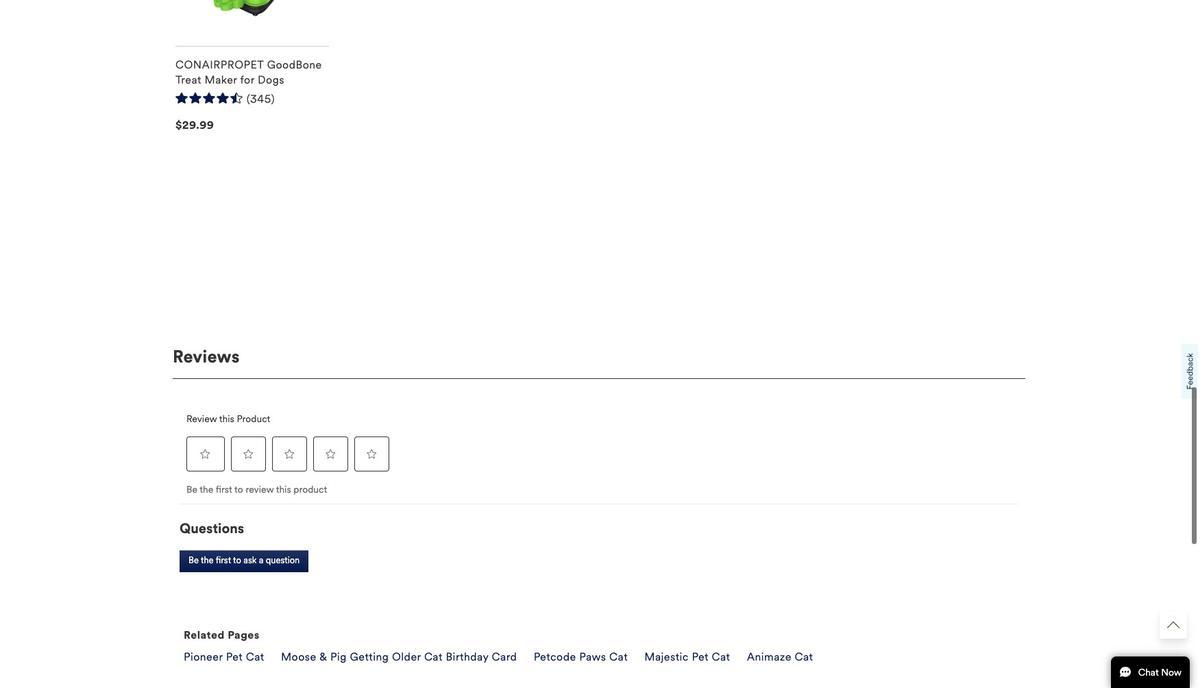 Task type: vqa. For each thing, say whether or not it's contained in the screenshot.
middle Bottle
no



Task type: describe. For each thing, give the bounding box(es) containing it.
first for review
[[216, 484, 232, 496]]

product
[[294, 484, 327, 496]]

5 cat from the left
[[795, 651, 814, 664]]

the for be the first to ask a question
[[201, 556, 214, 567]]

the for be the first to review this product
[[200, 484, 214, 496]]

moose & pig getting older cat birthday card link
[[281, 651, 517, 664]]

first for ask
[[216, 556, 231, 567]]

petcode
[[534, 651, 577, 664]]

pages
[[228, 629, 260, 642]]

older
[[392, 651, 421, 664]]

styled arrow button link
[[1160, 612, 1188, 639]]

birthday
[[446, 651, 489, 664]]

be for be the first to review this product
[[187, 484, 198, 496]]

ask
[[244, 556, 257, 567]]

be for be the first to ask a question
[[189, 556, 199, 567]]

related
[[184, 629, 225, 642]]

scroll to top image
[[1168, 619, 1180, 632]]

be the first to review this product
[[187, 484, 327, 496]]

be the first to ask a question
[[189, 556, 300, 567]]

pioneer
[[184, 651, 223, 664]]

to for ask
[[233, 556, 241, 567]]



Task type: locate. For each thing, give the bounding box(es) containing it.
&
[[320, 651, 327, 664]]

to left review
[[235, 484, 243, 496]]

0 horizontal spatial this
[[219, 413, 234, 425]]

cat right older
[[424, 651, 443, 664]]

this right review
[[276, 484, 291, 496]]

cat down pages
[[246, 651, 265, 664]]

cat left the animaze
[[712, 651, 731, 664]]

1 vertical spatial this
[[276, 484, 291, 496]]

this
[[219, 413, 234, 425], [276, 484, 291, 496]]

0 vertical spatial to
[[235, 484, 243, 496]]

1 vertical spatial first
[[216, 556, 231, 567]]

getting
[[350, 651, 389, 664]]

a
[[259, 556, 264, 567]]

2 pet from the left
[[692, 651, 709, 664]]

moose & pig getting older cat birthday card
[[281, 651, 517, 664]]

cat for majestic pet cat
[[712, 651, 731, 664]]

first inside button
[[216, 556, 231, 567]]

be inside button
[[189, 556, 199, 567]]

cat right the animaze
[[795, 651, 814, 664]]

first
[[216, 484, 232, 496], [216, 556, 231, 567]]

animaze cat
[[747, 651, 814, 664]]

cat right paws
[[610, 651, 628, 664]]

pioneer pet cat
[[184, 651, 265, 664]]

review
[[187, 413, 217, 425]]

petcode paws cat
[[534, 651, 628, 664]]

2 cat from the left
[[424, 651, 443, 664]]

1 horizontal spatial pet
[[692, 651, 709, 664]]

cat for petcode paws cat
[[610, 651, 628, 664]]

cat
[[246, 651, 265, 664], [424, 651, 443, 664], [610, 651, 628, 664], [712, 651, 731, 664], [795, 651, 814, 664]]

0 horizontal spatial pet
[[226, 651, 243, 664]]

moose
[[281, 651, 317, 664]]

review this product
[[187, 413, 270, 425]]

pig
[[331, 651, 347, 664]]

pet
[[226, 651, 243, 664], [692, 651, 709, 664]]

4 cat from the left
[[712, 651, 731, 664]]

be down questions
[[189, 556, 199, 567]]

question
[[266, 556, 300, 567]]

animaze
[[747, 651, 792, 664]]

1 vertical spatial the
[[201, 556, 214, 567]]

1 pet from the left
[[226, 651, 243, 664]]

pet down pages
[[226, 651, 243, 664]]

paws
[[580, 651, 607, 664]]

be the first to ask a question button
[[180, 551, 309, 572]]

1 vertical spatial to
[[233, 556, 241, 567]]

petcode paws cat link
[[534, 651, 628, 664]]

be up questions
[[187, 484, 198, 496]]

questions
[[180, 520, 244, 538]]

1 vertical spatial be
[[189, 556, 199, 567]]

pet right majestic
[[692, 651, 709, 664]]

3 cat from the left
[[610, 651, 628, 664]]

the
[[200, 484, 214, 496], [201, 556, 214, 567]]

to left the ask at the bottom left of the page
[[233, 556, 241, 567]]

review
[[246, 484, 274, 496]]

animaze cat link
[[747, 651, 814, 664]]

related pages
[[184, 629, 260, 642]]

be
[[187, 484, 198, 496], [189, 556, 199, 567]]

0 vertical spatial first
[[216, 484, 232, 496]]

majestic pet cat link
[[645, 651, 731, 664]]

the up questions
[[200, 484, 214, 496]]

cat for pioneer pet cat
[[246, 651, 265, 664]]

pioneer pet cat link
[[184, 651, 265, 664]]

majestic
[[645, 651, 689, 664]]

this right review at left bottom
[[219, 413, 234, 425]]

0 vertical spatial the
[[200, 484, 214, 496]]

first left review
[[216, 484, 232, 496]]

rating is 0 (out of 5 stars). group
[[187, 434, 392, 475]]

pet for majestic
[[692, 651, 709, 664]]

majestic pet cat
[[645, 651, 731, 664]]

to inside button
[[233, 556, 241, 567]]

first left the ask at the bottom left of the page
[[216, 556, 231, 567]]

pet for pioneer
[[226, 651, 243, 664]]

the down questions
[[201, 556, 214, 567]]

0 vertical spatial be
[[187, 484, 198, 496]]

product
[[237, 413, 270, 425]]

1 cat from the left
[[246, 651, 265, 664]]

to
[[235, 484, 243, 496], [233, 556, 241, 567]]

reviews
[[173, 346, 240, 368]]

0 vertical spatial this
[[219, 413, 234, 425]]

2 first from the top
[[216, 556, 231, 567]]

1 first from the top
[[216, 484, 232, 496]]

to for review
[[235, 484, 243, 496]]

1 horizontal spatial this
[[276, 484, 291, 496]]

the inside button
[[201, 556, 214, 567]]

card
[[492, 651, 517, 664]]



